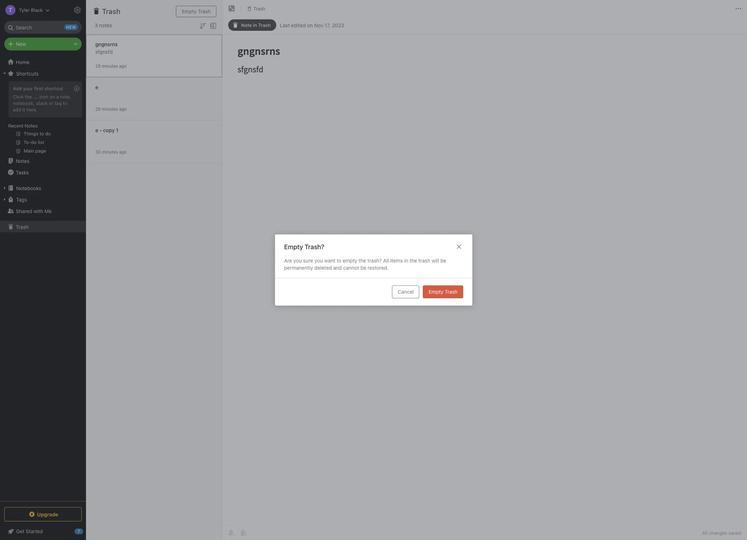 Task type: describe. For each thing, give the bounding box(es) containing it.
1 ago from the top
[[119, 63, 127, 69]]

to inside are you sure you want to empty the trash? all items in the trash will be permanently deleted and cannot be restored.
[[337, 258, 341, 264]]

1 you from the left
[[293, 258, 302, 264]]

1 horizontal spatial empty trash button
[[423, 285, 463, 298]]

close image
[[455, 243, 463, 251]]

-
[[100, 127, 102, 133]]

are you sure you want to empty the trash? all items in the trash will be permanently deleted and cannot be restored.
[[284, 258, 446, 271]]

1 vertical spatial notes
[[16, 158, 29, 164]]

e - copy 1
[[95, 127, 118, 133]]

trash?
[[305, 243, 324, 251]]

add your first shortcut
[[13, 86, 63, 91]]

last edited on nov 17, 2023
[[280, 22, 344, 28]]

new button
[[4, 38, 82, 51]]

here.
[[26, 107, 37, 112]]

will
[[432, 258, 439, 264]]

saved
[[729, 530, 742, 536]]

recent
[[8, 123, 23, 129]]

trash?
[[367, 258, 382, 264]]

tags
[[16, 197, 27, 203]]

1 29 from the top
[[95, 63, 101, 69]]

note in trash
[[241, 22, 271, 28]]

e for e
[[95, 84, 98, 90]]

0 vertical spatial in
[[253, 22, 257, 28]]

your
[[23, 86, 33, 91]]

sure
[[303, 258, 313, 264]]

tags button
[[0, 194, 86, 205]]

e for e - copy 1
[[95, 127, 98, 133]]

3 notes
[[95, 22, 112, 28]]

expand note image
[[228, 4, 236, 13]]

empty trash button inside note list element
[[176, 6, 216, 17]]

30 minutes ago
[[95, 149, 127, 155]]

notebooks
[[16, 185, 41, 191]]

copy
[[103, 127, 115, 133]]

notebooks link
[[0, 182, 86, 194]]

1 vertical spatial empty trash
[[429, 289, 457, 295]]

nov
[[314, 22, 323, 28]]

settings image
[[73, 6, 82, 14]]

2 horizontal spatial the
[[410, 258, 417, 264]]

1 horizontal spatial the
[[359, 258, 366, 264]]

0 vertical spatial notes
[[25, 123, 38, 129]]

30
[[95, 149, 101, 155]]

add
[[13, 86, 22, 91]]

shared with me
[[16, 208, 52, 214]]

first
[[34, 86, 43, 91]]

1 vertical spatial be
[[360, 265, 366, 271]]

empty
[[343, 258, 357, 264]]

to inside the 'icon on a note, notebook, stack or tag to add it here.'
[[63, 100, 67, 106]]

note
[[241, 22, 252, 28]]

all inside "note window" element
[[702, 530, 708, 536]]

1 horizontal spatial empty
[[284, 243, 303, 251]]

3
[[95, 22, 98, 28]]

with
[[34, 208, 43, 214]]

shortcut
[[44, 86, 63, 91]]

in inside are you sure you want to empty the trash? all items in the trash will be permanently deleted and cannot be restored.
[[404, 258, 408, 264]]

...
[[33, 94, 38, 100]]

edited
[[291, 22, 306, 28]]

note list element
[[86, 0, 223, 540]]

permanently
[[284, 265, 313, 271]]

17,
[[325, 22, 331, 28]]

tag
[[55, 100, 62, 106]]

and
[[333, 265, 342, 271]]

items
[[390, 258, 403, 264]]

empty trash inside note list element
[[182, 8, 211, 14]]

shortcuts
[[16, 70, 39, 77]]

add a reminder image
[[227, 529, 235, 538]]

last
[[280, 22, 290, 28]]

click the ...
[[13, 94, 38, 100]]

icon
[[39, 94, 48, 100]]

cancel
[[398, 289, 414, 295]]

2 you from the left
[[314, 258, 323, 264]]

add tag image
[[239, 529, 248, 538]]

on inside the 'icon on a note, notebook, stack or tag to add it here.'
[[50, 94, 55, 100]]

minutes for e - copy 1
[[102, 149, 118, 155]]

stack
[[36, 100, 48, 106]]

recent notes
[[8, 123, 38, 129]]



Task type: locate. For each thing, give the bounding box(es) containing it.
29 minutes ago down sfgnsfd
[[95, 63, 127, 69]]

note window element
[[223, 0, 747, 540]]

0 vertical spatial minutes
[[102, 63, 118, 69]]

0 horizontal spatial empty
[[182, 8, 197, 14]]

notes link
[[0, 155, 86, 167]]

1 vertical spatial empty trash button
[[423, 285, 463, 298]]

to up and on the left of the page
[[337, 258, 341, 264]]

notebook,
[[13, 100, 35, 106]]

1 e from the top
[[95, 84, 98, 90]]

0 vertical spatial on
[[307, 22, 313, 28]]

0 horizontal spatial all
[[383, 258, 389, 264]]

0 vertical spatial all
[[383, 258, 389, 264]]

2 minutes from the top
[[102, 106, 118, 112]]

trash
[[418, 258, 430, 264]]

3 minutes from the top
[[102, 149, 118, 155]]

you
[[293, 258, 302, 264], [314, 258, 323, 264]]

want
[[324, 258, 335, 264]]

home
[[16, 59, 29, 65]]

1 horizontal spatial to
[[337, 258, 341, 264]]

1 horizontal spatial all
[[702, 530, 708, 536]]

gngnsrns
[[95, 41, 118, 47]]

29 minutes ago
[[95, 63, 127, 69], [95, 106, 127, 112]]

2023
[[332, 22, 344, 28]]

minutes for e
[[102, 106, 118, 112]]

1 vertical spatial 29 minutes ago
[[95, 106, 127, 112]]

0 vertical spatial 29
[[95, 63, 101, 69]]

on
[[307, 22, 313, 28], [50, 94, 55, 100]]

the inside tree
[[25, 94, 32, 100]]

0 horizontal spatial be
[[360, 265, 366, 271]]

empty trash
[[182, 8, 211, 14], [429, 289, 457, 295]]

empty trash?
[[284, 243, 324, 251]]

icon on a note, notebook, stack or tag to add it here.
[[13, 94, 71, 112]]

notes
[[25, 123, 38, 129], [16, 158, 29, 164]]

1
[[116, 127, 118, 133]]

be right will
[[440, 258, 446, 264]]

be right cannot
[[360, 265, 366, 271]]

it
[[22, 107, 25, 112]]

0 vertical spatial empty trash button
[[176, 6, 216, 17]]

to
[[63, 100, 67, 106], [337, 258, 341, 264]]

shared
[[16, 208, 32, 214]]

1 horizontal spatial be
[[440, 258, 446, 264]]

restored.
[[368, 265, 388, 271]]

group containing add your first shortcut
[[0, 79, 86, 158]]

cancel button
[[392, 285, 419, 298]]

0 horizontal spatial in
[[253, 22, 257, 28]]

group
[[0, 79, 86, 158]]

1 vertical spatial empty
[[284, 243, 303, 251]]

all changes saved
[[702, 530, 742, 536]]

1 vertical spatial 29
[[95, 106, 101, 112]]

Search text field
[[9, 21, 77, 34]]

None search field
[[9, 21, 77, 34]]

you up deleted
[[314, 258, 323, 264]]

notes
[[99, 22, 112, 28]]

1 horizontal spatial you
[[314, 258, 323, 264]]

0 horizontal spatial empty trash button
[[176, 6, 216, 17]]

0 vertical spatial empty trash
[[182, 8, 211, 14]]

the
[[25, 94, 32, 100], [359, 258, 366, 264], [410, 258, 417, 264]]

all inside are you sure you want to empty the trash? all items in the trash will be permanently deleted and cannot be restored.
[[383, 258, 389, 264]]

1 vertical spatial minutes
[[102, 106, 118, 112]]

1 minutes from the top
[[102, 63, 118, 69]]

tree containing home
[[0, 56, 86, 501]]

1 vertical spatial to
[[337, 258, 341, 264]]

deleted
[[314, 265, 332, 271]]

0 vertical spatial empty
[[182, 8, 197, 14]]

on left nov
[[307, 22, 313, 28]]

2 29 minutes ago from the top
[[95, 106, 127, 112]]

sfgnsfd
[[95, 49, 113, 55]]

empty trash button left expand note icon
[[176, 6, 216, 17]]

the left ...
[[25, 94, 32, 100]]

expand tags image
[[2, 197, 8, 202]]

2 vertical spatial minutes
[[102, 149, 118, 155]]

trash link
[[0, 221, 86, 233]]

empty trash down will
[[429, 289, 457, 295]]

click
[[13, 94, 24, 100]]

1 horizontal spatial in
[[404, 258, 408, 264]]

1 29 minutes ago from the top
[[95, 63, 127, 69]]

note,
[[60, 94, 71, 100]]

1 vertical spatial on
[[50, 94, 55, 100]]

minutes up copy
[[102, 106, 118, 112]]

me
[[45, 208, 52, 214]]

2 vertical spatial empty
[[429, 289, 443, 295]]

group inside tree
[[0, 79, 86, 158]]

trash inside tree
[[16, 224, 29, 230]]

empty
[[182, 8, 197, 14], [284, 243, 303, 251], [429, 289, 443, 295]]

1 vertical spatial all
[[702, 530, 708, 536]]

29
[[95, 63, 101, 69], [95, 106, 101, 112]]

in right items
[[404, 258, 408, 264]]

in
[[253, 22, 257, 28], [404, 258, 408, 264]]

minutes down sfgnsfd
[[102, 63, 118, 69]]

on inside "note window" element
[[307, 22, 313, 28]]

all left items
[[383, 258, 389, 264]]

2 ago from the top
[[119, 106, 127, 112]]

1 horizontal spatial on
[[307, 22, 313, 28]]

in right note
[[253, 22, 257, 28]]

upgrade
[[37, 512, 58, 518]]

e
[[95, 84, 98, 90], [95, 127, 98, 133]]

cannot
[[343, 265, 359, 271]]

on left a
[[50, 94, 55, 100]]

29 minutes ago up copy
[[95, 106, 127, 112]]

0 vertical spatial be
[[440, 258, 446, 264]]

29 up -
[[95, 106, 101, 112]]

tasks
[[16, 169, 29, 175]]

minutes right 30
[[102, 149, 118, 155]]

expand notebooks image
[[2, 185, 8, 191]]

1 vertical spatial e
[[95, 127, 98, 133]]

shortcuts button
[[0, 68, 86, 79]]

0 vertical spatial 29 minutes ago
[[95, 63, 127, 69]]

add
[[13, 107, 21, 112]]

0 horizontal spatial empty trash
[[182, 8, 211, 14]]

empty trash left expand note icon
[[182, 8, 211, 14]]

29 down sfgnsfd
[[95, 63, 101, 69]]

tasks button
[[0, 167, 86, 178]]

0 vertical spatial e
[[95, 84, 98, 90]]

3 ago from the top
[[119, 149, 127, 155]]

the left trash
[[410, 258, 417, 264]]

2 vertical spatial ago
[[119, 149, 127, 155]]

all
[[383, 258, 389, 264], [702, 530, 708, 536]]

2 e from the top
[[95, 127, 98, 133]]

trash button
[[244, 4, 268, 14]]

empty trash button down will
[[423, 285, 463, 298]]

2 horizontal spatial empty
[[429, 289, 443, 295]]

all left changes
[[702, 530, 708, 536]]

2 29 from the top
[[95, 106, 101, 112]]

0 vertical spatial ago
[[119, 63, 127, 69]]

the left the trash? at the top of page
[[359, 258, 366, 264]]

0 vertical spatial to
[[63, 100, 67, 106]]

notes up tasks
[[16, 158, 29, 164]]

new
[[16, 41, 26, 47]]

empty trash button
[[176, 6, 216, 17], [423, 285, 463, 298]]

0 horizontal spatial you
[[293, 258, 302, 264]]

to down note,
[[63, 100, 67, 106]]

tree
[[0, 56, 86, 501]]

trash
[[253, 6, 265, 11], [102, 7, 121, 15], [198, 8, 211, 14], [258, 22, 271, 28], [16, 224, 29, 230], [445, 289, 457, 295]]

a
[[56, 94, 59, 100]]

1 horizontal spatial empty trash
[[429, 289, 457, 295]]

Note Editor text field
[[223, 34, 747, 526]]

1 vertical spatial in
[[404, 258, 408, 264]]

1 vertical spatial ago
[[119, 106, 127, 112]]

0 horizontal spatial on
[[50, 94, 55, 100]]

0 horizontal spatial the
[[25, 94, 32, 100]]

shared with me link
[[0, 205, 86, 217]]

you up permanently
[[293, 258, 302, 264]]

changes
[[709, 530, 728, 536]]

or
[[49, 100, 53, 106]]

empty inside note list element
[[182, 8, 197, 14]]

0 horizontal spatial to
[[63, 100, 67, 106]]

notes right the recent
[[25, 123, 38, 129]]

are
[[284, 258, 292, 264]]

ago for e
[[119, 106, 127, 112]]

ago
[[119, 63, 127, 69], [119, 106, 127, 112], [119, 149, 127, 155]]

home link
[[0, 56, 86, 68]]

minutes
[[102, 63, 118, 69], [102, 106, 118, 112], [102, 149, 118, 155]]

ago for e - copy 1
[[119, 149, 127, 155]]

be
[[440, 258, 446, 264], [360, 265, 366, 271]]

upgrade button
[[4, 507, 82, 522]]



Task type: vqa. For each thing, say whether or not it's contained in the screenshot.
Empty
yes



